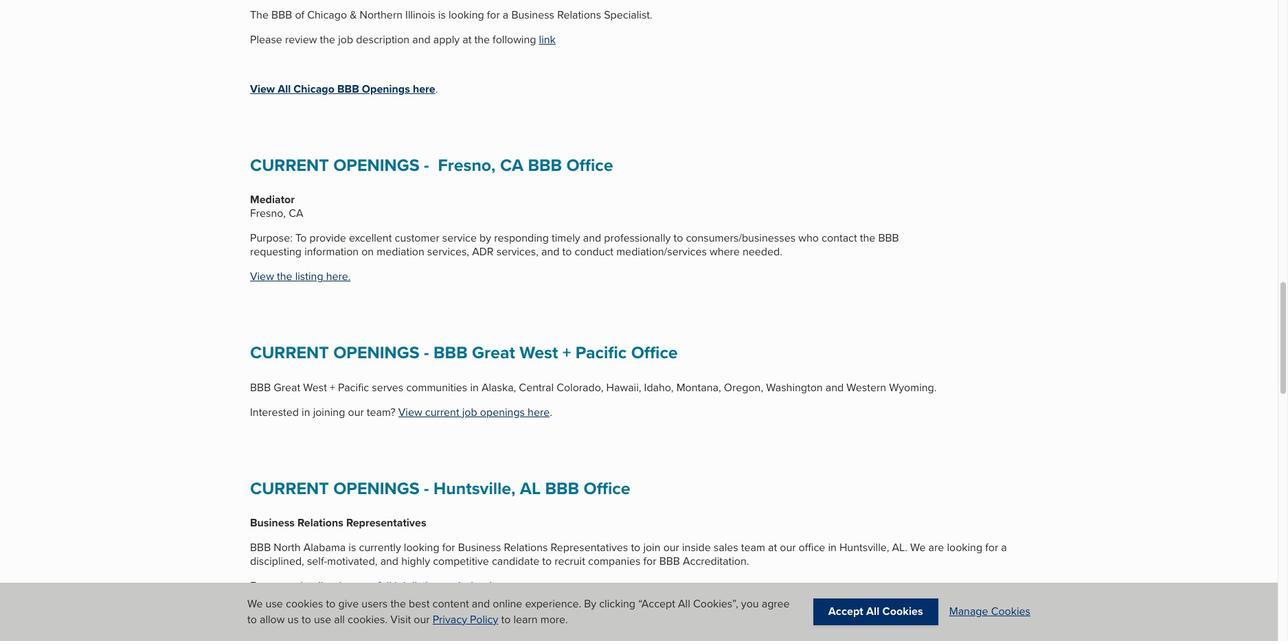 Task type: locate. For each thing, give the bounding box(es) containing it.
west
[[520, 340, 558, 366], [303, 380, 327, 396]]

team?
[[367, 405, 396, 420]]

our left team?
[[348, 405, 364, 420]]

1 vertical spatial in
[[302, 405, 310, 420]]

0 horizontal spatial business
[[250, 515, 295, 531]]

1 vertical spatial on
[[443, 579, 456, 594]]

is right illinois
[[438, 7, 446, 23]]

listing
[[295, 269, 323, 285], [412, 579, 440, 594]]

0 horizontal spatial job
[[338, 32, 353, 47]]

relations left specialist.
[[557, 7, 601, 23]]

on left mediation
[[362, 244, 374, 260]]

0 horizontal spatial view
[[250, 269, 274, 285]]

1 openings from the top
[[333, 153, 420, 178]]

0 vertical spatial office
[[567, 153, 613, 178]]

for for for more details,
[[250, 579, 266, 594]]

1 horizontal spatial huntsville,
[[840, 540, 890, 556]]

office
[[799, 540, 826, 556]]

details,
[[297, 579, 331, 594]]

to
[[674, 230, 683, 246], [563, 244, 572, 260], [631, 540, 641, 556], [542, 554, 552, 570], [326, 597, 336, 613], [247, 612, 257, 628], [302, 612, 311, 628], [501, 612, 511, 628]]

current up the interested
[[250, 340, 329, 366]]

a up following
[[503, 7, 509, 23]]

1 vertical spatial fresno,
[[250, 206, 286, 222]]

1 - from the top
[[424, 153, 429, 178]]

our
[[348, 405, 364, 420], [664, 540, 680, 556], [780, 540, 796, 556], [359, 579, 375, 594], [414, 612, 430, 628]]

more.
[[541, 612, 568, 628]]

0 vertical spatial for
[[250, 579, 266, 594]]

cookies inside manage cookies button
[[992, 604, 1031, 620]]

huntsville, left al.
[[840, 540, 890, 556]]

0 horizontal spatial is
[[349, 540, 356, 556]]

to left the 'allow'
[[247, 612, 257, 628]]

listing left here. at left
[[295, 269, 323, 285]]

business inside bbb north alabama is currently looking for business relations representatives to join our inside sales team at our office in huntsville, al. we are looking for a disciplined, self-motivated, and highly competitive candidate to recruit companies for bbb accreditation.
[[458, 540, 501, 556]]

in inside bbb north alabama is currently looking for business relations representatives to join our inside sales team at our office in huntsville, al. we are looking for a disciplined, self-motivated, and highly competitive candidate to recruit companies for bbb accreditation.
[[829, 540, 837, 556]]

the down requesting
[[277, 269, 292, 285]]

huntsville, left al
[[434, 476, 516, 501]]

looking up apply
[[449, 7, 484, 23]]

1 horizontal spatial listing
[[412, 579, 440, 594]]

0 horizontal spatial at
[[463, 32, 472, 47]]

fresno,
[[438, 153, 496, 178], [250, 206, 286, 222]]

joining
[[313, 405, 345, 420]]

1 current from the top
[[250, 153, 329, 178]]

on inside the purpose: to provide excellent customer service by responding timely and professionally to consumers/businesses who contact the bbb requesting information on mediation services, adr services, and to conduct mediation/services where needed.
[[362, 244, 374, 260]]

- for huntsville,
[[424, 476, 429, 501]]

to left recruit
[[542, 554, 552, 570]]

1 horizontal spatial great
[[472, 340, 515, 366]]

allow
[[260, 612, 285, 628]]

3 - from the top
[[424, 476, 429, 501]]

- for fresno,
[[424, 153, 429, 178]]

all right accept
[[867, 604, 880, 620]]

privacy policy to learn more.
[[433, 612, 568, 628]]

to right "us"
[[302, 612, 311, 628]]

washington
[[766, 380, 823, 396]]

0 vertical spatial +
[[563, 340, 571, 366]]

1 for from the top
[[250, 579, 266, 594]]

information
[[305, 244, 359, 260]]

is left currently
[[349, 540, 356, 556]]

experience.
[[525, 597, 582, 613]]

description
[[356, 32, 410, 47]]

in right office
[[829, 540, 837, 556]]

we left immediate
[[247, 597, 263, 613]]

1 horizontal spatial at
[[768, 540, 777, 556]]

relations up alabama
[[298, 515, 344, 531]]

are
[[929, 540, 945, 556]]

1 cookies from the left
[[883, 604, 924, 620]]

all right the "accept
[[678, 597, 691, 613]]

to
[[296, 230, 307, 246]]

al
[[520, 476, 541, 501]]

business up link on the left
[[512, 7, 555, 23]]

at
[[463, 32, 472, 47], [768, 540, 777, 556]]

1 vertical spatial great
[[274, 380, 300, 396]]

for right are
[[986, 540, 999, 556]]

2 services, from the left
[[497, 244, 539, 260]]

companies
[[588, 554, 641, 570]]

pacific left the serves
[[338, 380, 369, 396]]

in left alaska,
[[470, 380, 479, 396]]

0 vertical spatial huntsville,
[[434, 476, 516, 501]]

us
[[288, 612, 299, 628]]

+ up joining at left
[[330, 380, 335, 396]]

excellent
[[349, 230, 392, 246]]

all inside button
[[867, 604, 880, 620]]

0 horizontal spatial a
[[503, 7, 509, 23]]

west up joining at left
[[303, 380, 327, 396]]

relations inside bbb north alabama is currently looking for business relations representatives to join our inside sales team at our office in huntsville, al. we are looking for a disciplined, self-motivated, and highly competitive candidate to recruit companies for bbb accreditation.
[[504, 540, 548, 556]]

0 horizontal spatial all
[[678, 597, 691, 613]]

here right openings
[[413, 81, 436, 97]]

current up north
[[250, 476, 329, 501]]

1 horizontal spatial we
[[911, 540, 926, 556]]

0 vertical spatial is
[[438, 7, 446, 23]]

0 horizontal spatial representatives
[[346, 515, 426, 531]]

use left all
[[314, 612, 331, 628]]

view the listing here.
[[250, 269, 351, 285]]

current for current openings - huntsville, al bbb office
[[250, 476, 329, 501]]

0 horizontal spatial listing
[[295, 269, 323, 285]]

at right team
[[768, 540, 777, 556]]

currently
[[359, 540, 401, 556]]

0 vertical spatial ca
[[500, 153, 524, 178]]

al.
[[892, 540, 908, 556]]

and
[[413, 32, 431, 47], [583, 230, 602, 246], [542, 244, 560, 260], [826, 380, 844, 396], [381, 554, 399, 570], [472, 597, 490, 613], [493, 603, 511, 619]]

3 current from the top
[[250, 476, 329, 501]]

+
[[563, 340, 571, 366], [330, 380, 335, 396]]

is inside bbb north alabama is currently looking for business relations representatives to join our inside sales team at our office in huntsville, al. we are looking for a disciplined, self-motivated, and highly competitive candidate to recruit companies for bbb accreditation.
[[349, 540, 356, 556]]

disciplined,
[[250, 554, 304, 570]]

2 openings from the top
[[333, 340, 420, 366]]

1 horizontal spatial a
[[1002, 540, 1007, 556]]

2 horizontal spatial in
[[829, 540, 837, 556]]

west up central
[[520, 340, 558, 366]]

chicago
[[307, 7, 347, 23], [294, 81, 335, 97]]

business
[[512, 7, 555, 23], [250, 515, 295, 531], [458, 540, 501, 556]]

1 vertical spatial relations
[[298, 515, 344, 531]]

in
[[470, 380, 479, 396], [302, 405, 310, 420], [829, 540, 837, 556]]

the
[[320, 32, 335, 47], [475, 32, 490, 47], [860, 230, 876, 246], [277, 269, 292, 285], [391, 597, 406, 613]]

cookies right manage
[[992, 604, 1031, 620]]

great up the interested
[[274, 380, 300, 396]]

0 vertical spatial on
[[362, 244, 374, 260]]

. for egarcia@northalabama.bbb.org
[[734, 603, 737, 619]]

learn
[[514, 612, 538, 628]]

view all chicago bbb openings here .
[[250, 81, 438, 97]]

1 vertical spatial -
[[424, 340, 429, 366]]

1 horizontal spatial view
[[399, 405, 422, 420]]

1 horizontal spatial here
[[528, 405, 550, 420]]

1 vertical spatial we
[[247, 597, 263, 613]]

1 vertical spatial is
[[349, 540, 356, 556]]

for left immediate
[[250, 603, 266, 619]]

1 vertical spatial ca
[[289, 206, 303, 222]]

chicago left the &
[[307, 7, 347, 23]]

0 vertical spatial -
[[424, 153, 429, 178]]

view right team?
[[399, 405, 422, 420]]

pacific up bbb great west + pacific serves communities in alaska, central colorado, hawaii, idaho, montana, oregon, washington and western wyoming.
[[576, 340, 627, 366]]

for left more
[[250, 579, 266, 594]]

representatives
[[346, 515, 426, 531], [551, 540, 628, 556]]

1 horizontal spatial all
[[867, 604, 880, 620]]

1 vertical spatial openings
[[333, 340, 420, 366]]

bbb great west + pacific serves communities in alaska, central colorado, hawaii, idaho, montana, oregon, washington and western wyoming.
[[250, 380, 937, 396]]

job right 'full'
[[394, 579, 410, 594]]

1 horizontal spatial ca
[[500, 153, 524, 178]]

representatives up "by"
[[551, 540, 628, 556]]

in left joining at left
[[302, 405, 310, 420]]

looking up view our full job listing on indeed link on the bottom
[[404, 540, 440, 556]]

1 vertical spatial here
[[528, 405, 550, 420]]

current for current openings - bbb great west + pacific office
[[250, 340, 329, 366]]

view down requesting
[[250, 269, 274, 285]]

accept
[[829, 604, 864, 620]]

2 vertical spatial openings
[[333, 476, 420, 501]]

-
[[424, 153, 429, 178], [424, 340, 429, 366], [424, 476, 429, 501]]

you
[[741, 597, 759, 613]]

2 cookies from the left
[[992, 604, 1031, 620]]

great up alaska,
[[472, 340, 515, 366]]

0 vertical spatial openings
[[333, 153, 420, 178]]

interested in joining our team? view current job openings here .
[[250, 405, 552, 420]]

the left best
[[391, 597, 406, 613]]

2 vertical spatial relations
[[504, 540, 548, 556]]

consumers/businesses
[[686, 230, 796, 246]]

highly
[[402, 554, 430, 570]]

conduct
[[575, 244, 614, 260]]

0 horizontal spatial fresno,
[[250, 206, 286, 222]]

services, right adr
[[497, 244, 539, 260]]

0 vertical spatial fresno,
[[438, 153, 496, 178]]

0 horizontal spatial ca
[[289, 206, 303, 222]]

and inside bbb north alabama is currently looking for business relations representatives to join our inside sales team at our office in huntsville, al. we are looking for a disciplined, self-motivated, and highly competitive candidate to recruit companies for bbb accreditation.
[[381, 554, 399, 570]]

services, left adr
[[427, 244, 469, 260]]

2 vertical spatial in
[[829, 540, 837, 556]]

our right join on the bottom of page
[[664, 540, 680, 556]]

1 vertical spatial view
[[399, 405, 422, 420]]

. down central
[[550, 405, 552, 420]]

use
[[266, 597, 283, 613], [314, 612, 331, 628]]

1 horizontal spatial on
[[443, 579, 456, 594]]

0 vertical spatial here
[[413, 81, 436, 97]]

relations
[[557, 7, 601, 23], [298, 515, 344, 531], [504, 540, 548, 556]]

. left you
[[734, 603, 737, 619]]

our right visit
[[414, 612, 430, 628]]

where
[[710, 244, 740, 260]]

1 vertical spatial business
[[250, 515, 295, 531]]

+ up colorado,
[[563, 340, 571, 366]]

clicking
[[599, 597, 636, 613]]

0 vertical spatial job
[[338, 32, 353, 47]]

bbb
[[272, 7, 292, 23], [337, 81, 359, 97], [528, 153, 562, 178], [879, 230, 899, 246], [250, 380, 271, 396], [545, 476, 579, 501], [250, 540, 271, 556], [660, 554, 680, 570]]

1 vertical spatial for
[[250, 603, 266, 619]]

consideration,
[[322, 603, 390, 619]]

office
[[567, 153, 613, 178], [631, 340, 678, 366], [584, 476, 631, 501]]

at inside bbb north alabama is currently looking for business relations representatives to join our inside sales team at our office in huntsville, al. we are looking for a disciplined, self-motivated, and highly competitive candidate to recruit companies for bbb accreditation.
[[768, 540, 777, 556]]

specialist.
[[604, 7, 653, 23]]

0 vertical spatial at
[[463, 32, 472, 47]]

idaho,
[[644, 380, 674, 396]]

0 vertical spatial current
[[250, 153, 329, 178]]

mediation
[[377, 244, 425, 260]]

is
[[438, 7, 446, 23], [349, 540, 356, 556]]

great
[[472, 340, 515, 366], [274, 380, 300, 396]]

2 vertical spatial job
[[394, 579, 410, 594]]

. for view our full job listing on indeed
[[492, 579, 495, 594]]

office for current openings - huntsville, al bbb office
[[584, 476, 631, 501]]

1 vertical spatial job
[[462, 405, 477, 420]]

0 vertical spatial we
[[911, 540, 926, 556]]

business up indeed on the bottom left of page
[[458, 540, 501, 556]]

cookies inside accept all cookies button
[[883, 604, 924, 620]]

privacy
[[433, 612, 467, 628]]

0 horizontal spatial cookies
[[883, 604, 924, 620]]

1 vertical spatial a
[[1002, 540, 1007, 556]]

business up north
[[250, 515, 295, 531]]

cookies",
[[693, 597, 739, 613]]

1 horizontal spatial use
[[314, 612, 331, 628]]

of
[[295, 7, 305, 23]]

full
[[378, 579, 392, 594]]

we inside we use cookies to give users the best content and online experience. by clicking "accept all cookies", you agree to allow us to use all cookies. visit our
[[247, 597, 263, 613]]

representatives up currently
[[346, 515, 426, 531]]

huntsville,
[[434, 476, 516, 501], [840, 540, 890, 556]]

1 vertical spatial current
[[250, 340, 329, 366]]

we
[[911, 540, 926, 556], [247, 597, 263, 613]]

view
[[334, 579, 356, 594]]

at right apply
[[463, 32, 472, 47]]

here down central
[[528, 405, 550, 420]]

link link
[[539, 32, 556, 47]]

0 vertical spatial great
[[472, 340, 515, 366]]

looking right are
[[947, 540, 983, 556]]

2 horizontal spatial looking
[[947, 540, 983, 556]]

.
[[436, 81, 438, 97], [550, 405, 552, 420], [492, 579, 495, 594], [734, 603, 737, 619]]

. up online
[[492, 579, 495, 594]]

1 vertical spatial listing
[[412, 579, 440, 594]]

cookies right accept
[[883, 604, 924, 620]]

0 horizontal spatial relations
[[298, 515, 344, 531]]

sales
[[714, 540, 739, 556]]

1 vertical spatial representatives
[[551, 540, 628, 556]]

chicago right view all
[[294, 81, 335, 97]]

responding
[[494, 230, 549, 246]]

ca inside mediator fresno, ca
[[289, 206, 303, 222]]

1 horizontal spatial in
[[470, 380, 479, 396]]

openings for great
[[333, 340, 420, 366]]

1 horizontal spatial is
[[438, 7, 446, 23]]

we inside bbb north alabama is currently looking for business relations representatives to join our inside sales team at our office in huntsville, al. we are looking for a disciplined, self-motivated, and highly competitive candidate to recruit companies for bbb accreditation.
[[911, 540, 926, 556]]

2 current from the top
[[250, 340, 329, 366]]

job down the &
[[338, 32, 353, 47]]

a
[[503, 7, 509, 23], [1002, 540, 1007, 556]]

fresno, inside mediator fresno, ca
[[250, 206, 286, 222]]

1 vertical spatial pacific
[[338, 380, 369, 396]]

2 vertical spatial business
[[458, 540, 501, 556]]

2 horizontal spatial job
[[462, 405, 477, 420]]

listing up best
[[412, 579, 440, 594]]

job right the current
[[462, 405, 477, 420]]

0 horizontal spatial west
[[303, 380, 327, 396]]

mediator fresno, ca
[[250, 192, 303, 222]]

use down more
[[266, 597, 283, 613]]

view
[[250, 269, 274, 285], [399, 405, 422, 420]]

2 horizontal spatial relations
[[557, 7, 601, 23]]

requesting
[[250, 244, 302, 260]]

to right professionally
[[674, 230, 683, 246]]

2 vertical spatial -
[[424, 476, 429, 501]]

the right contact
[[860, 230, 876, 246]]

1 horizontal spatial representatives
[[551, 540, 628, 556]]

the left following
[[475, 32, 490, 47]]

2 for from the top
[[250, 603, 266, 619]]

1 horizontal spatial cookies
[[992, 604, 1031, 620]]

current up the mediator
[[250, 153, 329, 178]]

a up manage cookies
[[1002, 540, 1007, 556]]

1 vertical spatial huntsville,
[[840, 540, 890, 556]]

relations left recruit
[[504, 540, 548, 556]]

0 horizontal spatial in
[[302, 405, 310, 420]]

1 horizontal spatial business
[[458, 540, 501, 556]]

on up content
[[443, 579, 456, 594]]

we right al.
[[911, 540, 926, 556]]

montana,
[[677, 380, 721, 396]]

3 openings from the top
[[333, 476, 420, 501]]

current
[[250, 153, 329, 178], [250, 340, 329, 366], [250, 476, 329, 501]]

2 - from the top
[[424, 340, 429, 366]]

0 horizontal spatial huntsville,
[[434, 476, 516, 501]]

0 vertical spatial pacific
[[576, 340, 627, 366]]

here
[[413, 81, 436, 97], [528, 405, 550, 420]]

openings
[[333, 153, 420, 178], [333, 340, 420, 366], [333, 476, 420, 501]]

to:
[[569, 603, 581, 619]]

2 vertical spatial current
[[250, 476, 329, 501]]

1 horizontal spatial services,
[[497, 244, 539, 260]]



Task type: vqa. For each thing, say whether or not it's contained in the screenshot.
'Privacy Policy' Link
yes



Task type: describe. For each thing, give the bounding box(es) containing it.
serves
[[372, 380, 404, 396]]

north
[[274, 540, 301, 556]]

0 vertical spatial in
[[470, 380, 479, 396]]

oregon,
[[724, 380, 764, 396]]

0 vertical spatial representatives
[[346, 515, 426, 531]]

more
[[269, 579, 294, 594]]

for for for immediate consideration, please send resume and references to:
[[250, 603, 266, 619]]

agree
[[762, 597, 790, 613]]

wyoming.
[[889, 380, 937, 396]]

1 vertical spatial +
[[330, 380, 335, 396]]

cookies.
[[348, 612, 388, 628]]

immediate
[[269, 603, 319, 619]]

hawaii,
[[607, 380, 642, 396]]

1 vertical spatial office
[[631, 340, 678, 366]]

needed.
[[743, 244, 783, 260]]

0 vertical spatial a
[[503, 7, 509, 23]]

the inside the purpose: to provide excellent customer service by responding timely and professionally to consumers/businesses who contact the bbb requesting information on mediation services, adr services, and to conduct mediation/services where needed.
[[860, 230, 876, 246]]

send
[[428, 603, 452, 619]]

view our full job listing on indeed link
[[334, 579, 492, 594]]

egarcia@northalabama.bbb.org
[[584, 603, 734, 619]]

current
[[425, 405, 460, 420]]

communities
[[406, 380, 468, 396]]

manage
[[950, 604, 989, 620]]

1 horizontal spatial fresno,
[[438, 153, 496, 178]]

. for view current job openings here
[[550, 405, 552, 420]]

give
[[339, 597, 359, 613]]

cookies
[[286, 597, 323, 613]]

mediation/services
[[617, 244, 707, 260]]

indeed
[[458, 579, 492, 594]]

the inside we use cookies to give users the best content and online experience. by clicking "accept all cookies", you agree to allow us to use all cookies. visit our
[[391, 597, 406, 613]]

1 services, from the left
[[427, 244, 469, 260]]

our left office
[[780, 540, 796, 556]]

northern
[[360, 7, 403, 23]]

openings for huntsville,
[[333, 476, 420, 501]]

interested
[[250, 405, 299, 420]]

timely
[[552, 230, 581, 246]]

purpose: to provide excellent customer service by responding timely and professionally to consumers/businesses who contact the bbb requesting information on mediation services, adr services, and to conduct mediation/services where needed.
[[250, 230, 899, 260]]

0 horizontal spatial use
[[266, 597, 283, 613]]

following
[[493, 32, 536, 47]]

alabama
[[304, 540, 346, 556]]

1 vertical spatial west
[[303, 380, 327, 396]]

all inside we use cookies to give users the best content and online experience. by clicking "accept all cookies", you agree to allow us to use all cookies. visit our
[[678, 597, 691, 613]]

0 vertical spatial chicago
[[307, 7, 347, 23]]

to left conduct
[[563, 244, 572, 260]]

view all
[[250, 81, 291, 97]]

our inside we use cookies to give users the best content and online experience. by clicking "accept all cookies", you agree to allow us to use all cookies. visit our
[[414, 612, 430, 628]]

representatives inside bbb north alabama is currently looking for business relations representatives to join our inside sales team at our office in huntsville, al. we are looking for a disciplined, self-motivated, and highly competitive candidate to recruit companies for bbb accreditation.
[[551, 540, 628, 556]]

view the listing here. link
[[250, 269, 351, 285]]

manage cookies
[[950, 604, 1031, 620]]

all
[[334, 612, 345, 628]]

by
[[584, 597, 597, 613]]

here.
[[326, 269, 351, 285]]

openings for fresno,
[[333, 153, 420, 178]]

0 vertical spatial listing
[[295, 269, 323, 285]]

central
[[519, 380, 554, 396]]

1 horizontal spatial pacific
[[576, 340, 627, 366]]

accept all cookies button
[[814, 600, 939, 626]]

references
[[514, 603, 566, 619]]

our left 'full'
[[359, 579, 375, 594]]

the right "review"
[[320, 32, 335, 47]]

purpose:
[[250, 230, 293, 246]]

"accept
[[639, 597, 676, 613]]

0 horizontal spatial looking
[[404, 540, 440, 556]]

current openings - huntsville, al bbb office
[[250, 476, 631, 501]]

0 horizontal spatial here
[[413, 81, 436, 97]]

for up following
[[487, 7, 500, 23]]

to left join on the bottom of page
[[631, 540, 641, 556]]

and inside we use cookies to give users the best content and online experience. by clicking "accept all cookies", you agree to allow us to use all cookies. visit our
[[472, 597, 490, 613]]

the bbb of chicago & northern illinois is looking for a business relations specialist.
[[250, 7, 656, 23]]

0 vertical spatial view
[[250, 269, 274, 285]]

view all chicago bbb openings here link
[[250, 81, 436, 97]]

apply
[[434, 32, 460, 47]]

who
[[799, 230, 819, 246]]

to left give
[[326, 597, 336, 613]]

link
[[539, 32, 556, 47]]

1 vertical spatial chicago
[[294, 81, 335, 97]]

1 horizontal spatial job
[[394, 579, 410, 594]]

privacy policy link
[[433, 612, 499, 628]]

a inside bbb north alabama is currently looking for business relations representatives to join our inside sales team at our office in huntsville, al. we are looking for a disciplined, self-motivated, and highly competitive candidate to recruit companies for bbb accreditation.
[[1002, 540, 1007, 556]]

customer
[[395, 230, 440, 246]]

current openings -  fresno, ca bbb office
[[250, 153, 613, 178]]

0 vertical spatial west
[[520, 340, 558, 366]]

provide
[[310, 230, 346, 246]]

the
[[250, 7, 269, 23]]

for right companies
[[644, 554, 657, 570]]

0 horizontal spatial great
[[274, 380, 300, 396]]

0 horizontal spatial pacific
[[338, 380, 369, 396]]

contact
[[822, 230, 858, 246]]

mediator
[[250, 192, 295, 208]]

. down apply
[[436, 81, 438, 97]]

accreditation.
[[683, 554, 749, 570]]

egarcia@northalabama.bbb.org link
[[584, 603, 734, 619]]

online
[[493, 597, 523, 613]]

business relations representatives
[[250, 515, 426, 531]]

please review the job description and apply at the following link
[[250, 32, 556, 47]]

huntsville, inside bbb north alabama is currently looking for business relations representatives to join our inside sales team at our office in huntsville, al. we are looking for a disciplined, self-motivated, and highly competitive candidate to recruit companies for bbb accreditation.
[[840, 540, 890, 556]]

visit
[[391, 612, 411, 628]]

competitive
[[433, 554, 489, 570]]

&
[[350, 7, 357, 23]]

please
[[250, 32, 282, 47]]

we use cookies to give users the best content and online experience. by clicking "accept all cookies", you agree to allow us to use all cookies. visit our
[[247, 597, 790, 628]]

illinois
[[406, 7, 436, 23]]

policy
[[470, 612, 499, 628]]

current for current openings -  fresno, ca bbb office
[[250, 153, 329, 178]]

for right highly on the left of the page
[[442, 540, 455, 556]]

resume
[[454, 603, 490, 619]]

to left learn
[[501, 612, 511, 628]]

openings
[[362, 81, 410, 97]]

best
[[409, 597, 430, 613]]

self-
[[307, 554, 327, 570]]

adr
[[472, 244, 494, 260]]

accept all cookies
[[829, 604, 924, 620]]

- for great
[[424, 340, 429, 366]]

1 horizontal spatial looking
[[449, 7, 484, 23]]

for more details, view our full job listing on indeed .
[[250, 579, 495, 594]]

alaska,
[[482, 380, 516, 396]]

for immediate consideration, please send resume and references to: egarcia@northalabama.bbb.org .
[[250, 603, 737, 619]]

office for current openings -  fresno, ca bbb office
[[567, 153, 613, 178]]

recruit
[[555, 554, 585, 570]]

colorado,
[[557, 380, 604, 396]]

0 vertical spatial relations
[[557, 7, 601, 23]]

candidate
[[492, 554, 540, 570]]

0 vertical spatial business
[[512, 7, 555, 23]]

join
[[644, 540, 661, 556]]

users
[[362, 597, 388, 613]]

manage cookies button
[[950, 604, 1031, 620]]

bbb inside the purpose: to provide excellent customer service by responding timely and professionally to consumers/businesses who contact the bbb requesting information on mediation services, adr services, and to conduct mediation/services where needed.
[[879, 230, 899, 246]]



